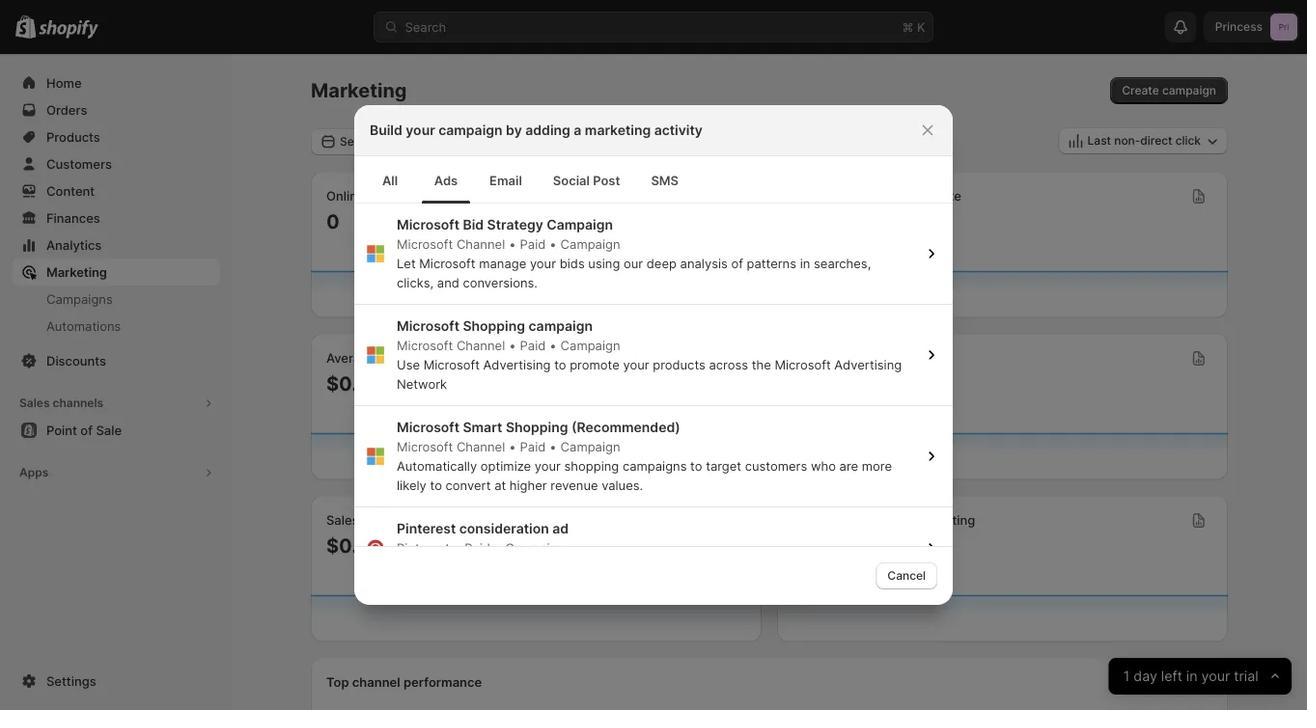 Task type: vqa. For each thing, say whether or not it's contained in the screenshot.


Task type: describe. For each thing, give the bounding box(es) containing it.
0 for online store sessions
[[326, 209, 340, 233]]

analysis
[[680, 256, 728, 271]]

attributed for sales attributed to marketing $0.00
[[362, 513, 422, 528]]

1 vertical spatial marketing
[[46, 265, 107, 279]]

let
[[397, 256, 416, 271]]

our
[[624, 256, 643, 271]]

the
[[752, 357, 771, 372]]

in
[[800, 256, 810, 271]]

sales for sales channels
[[19, 396, 50, 410]]

consideration
[[459, 521, 549, 537]]

to left target
[[690, 459, 702, 474]]

online store conversion rate
[[793, 189, 961, 204]]

channel for bid
[[457, 237, 505, 251]]

shopping inside microsoft shopping campaign microsoft channel • paid • campaign use microsoft advertising to promote your products across the microsoft advertising network
[[463, 318, 525, 334]]

⌘
[[902, 19, 914, 34]]

shopping
[[564, 459, 619, 474]]

customers
[[745, 459, 807, 474]]

sales for sales attributed to marketing $0.00
[[326, 513, 359, 528]]

campaign inside microsoft shopping campaign microsoft channel • paid • campaign use microsoft advertising to promote your products across the microsoft advertising network
[[560, 338, 620, 353]]

microsoft bid strategy campaign microsoft channel • paid • campaign let microsoft manage your bids using our deep analysis of patterns in searches, clicks, and conversions.
[[397, 217, 871, 290]]

top
[[326, 675, 349, 690]]

1 advertising from the left
[[483, 357, 551, 372]]

by
[[506, 122, 522, 139]]

to down automatically
[[430, 478, 442, 493]]

value
[[414, 351, 446, 366]]

email
[[489, 173, 522, 188]]

campaigns link
[[12, 286, 220, 313]]

bid
[[463, 217, 484, 233]]

promote
[[570, 357, 620, 372]]

patterns
[[747, 256, 796, 271]]

post
[[593, 173, 620, 188]]

likely
[[397, 478, 427, 493]]

cancel
[[887, 569, 926, 583]]

settings link
[[12, 668, 220, 695]]

across
[[709, 357, 748, 372]]

products
[[653, 357, 705, 372]]

channel inside microsoft shopping campaign microsoft channel • paid • campaign use microsoft advertising to promote your products across the microsoft advertising network
[[457, 338, 505, 353]]

total
[[793, 351, 822, 366]]

microsoft shopping campaign microsoft channel • paid • campaign use microsoft advertising to promote your products across the microsoft advertising network
[[397, 318, 902, 391]]

campaigns
[[46, 292, 113, 307]]

home link
[[12, 70, 220, 97]]

orders
[[793, 513, 834, 528]]

are
[[839, 459, 858, 474]]

a
[[574, 122, 581, 139]]

sessions
[[402, 189, 454, 204]]

smart
[[463, 419, 502, 436]]

order
[[379, 351, 411, 366]]

campaign for microsoft shopping campaign microsoft channel • paid • campaign use microsoft advertising to promote your products across the microsoft advertising network
[[529, 318, 593, 334]]

store for sessions
[[368, 189, 399, 204]]

create
[[1122, 84, 1159, 98]]

0 for orders attributed to marketing
[[793, 534, 806, 557]]

of
[[731, 256, 743, 271]]

higher
[[510, 478, 547, 493]]

marketing for sales attributed to marketing $0.00
[[440, 513, 501, 528]]

2 pinterest from the top
[[397, 541, 450, 556]]

social post button
[[538, 157, 636, 204]]

shopify image
[[39, 20, 99, 39]]

performance
[[403, 675, 482, 690]]

sales attributed to marketing $0.00
[[326, 513, 501, 557]]

all button
[[362, 157, 418, 204]]

revenue
[[551, 478, 598, 493]]

microsoft smart shopping (recommended) microsoft channel • paid • campaign automatically optimize your shopping campaigns to target customers who are more likely to convert at higher revenue values.
[[397, 419, 892, 493]]

ads
[[434, 173, 458, 188]]

$0.00 inside sales attributed to marketing $0.00
[[326, 534, 383, 557]]

sales channels button
[[12, 390, 220, 417]]

sms
[[651, 173, 679, 188]]

network
[[397, 376, 447, 391]]

more
[[862, 459, 892, 474]]

2 advertising from the left
[[834, 357, 902, 372]]

all
[[382, 173, 398, 188]]

conversion
[[868, 189, 934, 204]]

at
[[494, 478, 506, 493]]

to up cancel
[[900, 513, 912, 528]]

campaign up bids
[[547, 217, 613, 233]]

manage
[[479, 256, 526, 271]]

0 vertical spatial marketing
[[311, 79, 407, 102]]

your right build
[[406, 122, 435, 139]]

campaigns
[[623, 459, 687, 474]]

sms button
[[636, 157, 694, 204]]

adding
[[525, 122, 570, 139]]

campaign inside pinterest consideration ad pinterest • paid • campaign
[[505, 541, 565, 556]]

create campaign button
[[1110, 77, 1228, 104]]

strategy
[[487, 217, 543, 233]]

convert
[[446, 478, 491, 493]]

campaign for build your campaign by adding a marketing activity
[[438, 122, 503, 139]]

sales
[[826, 351, 857, 366]]



Task type: locate. For each thing, give the bounding box(es) containing it.
1 horizontal spatial online
[[793, 189, 831, 204]]

0 down orders
[[793, 534, 806, 557]]

1 pinterest from the top
[[397, 521, 456, 537]]

paid down consideration
[[465, 541, 490, 556]]

attributed for orders attributed to marketing
[[837, 513, 896, 528]]

your right the promote
[[623, 357, 649, 372]]

sales channels
[[19, 396, 103, 410]]

social
[[553, 173, 590, 188]]

campaign left by
[[438, 122, 503, 139]]

to down likely
[[425, 513, 437, 528]]

1 channel from the top
[[457, 237, 505, 251]]

1 horizontal spatial advertising
[[834, 357, 902, 372]]

1 online from the left
[[326, 189, 365, 204]]

conversions.
[[463, 275, 538, 290]]

top channel performance
[[326, 675, 482, 690]]

bids
[[560, 256, 585, 271]]

$0.00
[[326, 372, 383, 395], [793, 372, 850, 395], [326, 534, 383, 557]]

attributed right orders
[[837, 513, 896, 528]]

apps
[[19, 466, 49, 480]]

build
[[370, 122, 402, 139]]

0 vertical spatial shopping
[[463, 318, 525, 334]]

orders attributed to marketing
[[793, 513, 975, 528]]

2 attributed from the left
[[837, 513, 896, 528]]

3 channel from the top
[[457, 439, 505, 454]]

1 store from the left
[[368, 189, 399, 204]]

online up in
[[793, 189, 831, 204]]

automatically
[[397, 459, 477, 474]]

2 store from the left
[[834, 189, 865, 204]]

campaign up the promote
[[560, 338, 620, 353]]

channel down smart
[[457, 439, 505, 454]]

paid inside the microsoft bid strategy campaign microsoft channel • paid • campaign let microsoft manage your bids using our deep analysis of patterns in searches, clicks, and conversions.
[[520, 237, 546, 251]]

to inside microsoft shopping campaign microsoft channel • paid • campaign use microsoft advertising to promote your products across the microsoft advertising network
[[554, 357, 566, 372]]

to left the promote
[[554, 357, 566, 372]]

online store sessions
[[326, 189, 454, 204]]

0 horizontal spatial attributed
[[362, 513, 422, 528]]

0 horizontal spatial store
[[368, 189, 399, 204]]

2 vertical spatial channel
[[457, 439, 505, 454]]

tab list containing all
[[362, 156, 945, 204]]

2 horizontal spatial marketing
[[915, 513, 975, 528]]

1 horizontal spatial 0
[[793, 534, 806, 557]]

marketing up campaigns on the left top of the page
[[46, 265, 107, 279]]

channel for smart
[[457, 439, 505, 454]]

average
[[326, 351, 375, 366]]

0 vertical spatial pinterest
[[397, 521, 456, 537]]

1 horizontal spatial store
[[834, 189, 865, 204]]

0 vertical spatial sales
[[19, 396, 50, 410]]

marketing for orders attributed to marketing
[[915, 513, 975, 528]]

2 online from the left
[[793, 189, 831, 204]]

marketing link
[[12, 259, 220, 286]]

social post
[[553, 173, 620, 188]]

paid down conversions.
[[520, 338, 546, 353]]

⌘ k
[[902, 19, 925, 34]]

0 vertical spatial channel
[[457, 237, 505, 251]]

$0.00 for total
[[793, 372, 850, 395]]

average order value
[[326, 351, 446, 366]]

your inside microsoft shopping campaign microsoft channel • paid • campaign use microsoft advertising to promote your products across the microsoft advertising network
[[623, 357, 649, 372]]

$0.00 for average
[[326, 372, 383, 395]]

shopping inside the microsoft smart shopping (recommended) microsoft channel • paid • campaign automatically optimize your shopping campaigns to target customers who are more likely to convert at higher revenue values.
[[506, 419, 568, 436]]

and
[[437, 275, 459, 290]]

1 horizontal spatial sales
[[326, 513, 359, 528]]

paid
[[520, 237, 546, 251], [520, 338, 546, 353], [520, 439, 546, 454], [465, 541, 490, 556]]

target
[[706, 459, 741, 474]]

shopping up optimize
[[506, 419, 568, 436]]

0 horizontal spatial 0
[[326, 209, 340, 233]]

0 horizontal spatial marketing
[[440, 513, 501, 528]]

2 channel from the top
[[457, 338, 505, 353]]

campaign up "using"
[[560, 237, 620, 251]]

activity
[[654, 122, 703, 139]]

channel
[[352, 675, 400, 690]]

attributed inside sales attributed to marketing $0.00
[[362, 513, 422, 528]]

searches,
[[814, 256, 871, 271]]

campaign
[[547, 217, 613, 233], [560, 237, 620, 251], [560, 338, 620, 353], [560, 439, 620, 454], [505, 541, 565, 556]]

1 vertical spatial shopping
[[506, 419, 568, 436]]

campaign down ad
[[505, 541, 565, 556]]

values.
[[602, 478, 643, 493]]

tab list inside "build your campaign by adding a marketing activity" dialog
[[362, 156, 945, 204]]

your inside the microsoft smart shopping (recommended) microsoft channel • paid • campaign automatically optimize your shopping campaigns to target customers who are more likely to convert at higher revenue values.
[[535, 459, 561, 474]]

channel inside the microsoft bid strategy campaign microsoft channel • paid • campaign let microsoft manage your bids using our deep analysis of patterns in searches, clicks, and conversions.
[[457, 237, 505, 251]]

sales inside button
[[19, 396, 50, 410]]

1 horizontal spatial campaign
[[529, 318, 593, 334]]

ad
[[552, 521, 569, 537]]

automations link
[[12, 313, 220, 340]]

campaign inside the microsoft smart shopping (recommended) microsoft channel • paid • campaign automatically optimize your shopping campaigns to target customers who are more likely to convert at higher revenue values.
[[560, 439, 620, 454]]

0 down online store sessions at the left top of page
[[326, 209, 340, 233]]

marketing up build
[[311, 79, 407, 102]]

1 vertical spatial channel
[[457, 338, 505, 353]]

1 vertical spatial campaign
[[438, 122, 503, 139]]

campaign inside microsoft shopping campaign microsoft channel • paid • campaign use microsoft advertising to promote your products across the microsoft advertising network
[[529, 318, 593, 334]]

create campaign
[[1122, 84, 1216, 98]]

to
[[554, 357, 566, 372], [690, 459, 702, 474], [430, 478, 442, 493], [425, 513, 437, 528], [900, 513, 912, 528]]

total sales
[[793, 351, 857, 366]]

advertising right total
[[834, 357, 902, 372]]

campaign inside create campaign button
[[1162, 84, 1216, 98]]

paid inside the microsoft smart shopping (recommended) microsoft channel • paid • campaign automatically optimize your shopping campaigns to target customers who are more likely to convert at higher revenue values.
[[520, 439, 546, 454]]

marketing inside dialog
[[585, 122, 651, 139]]

campaign right create
[[1162, 84, 1216, 98]]

0 horizontal spatial online
[[326, 189, 365, 204]]

microsoft
[[397, 217, 459, 233], [397, 237, 453, 251], [419, 256, 475, 271], [397, 318, 459, 334], [397, 338, 453, 353], [423, 357, 480, 372], [775, 357, 831, 372], [397, 419, 459, 436], [397, 439, 453, 454]]

attributed down likely
[[362, 513, 422, 528]]

to inside sales attributed to marketing $0.00
[[425, 513, 437, 528]]

sales
[[19, 396, 50, 410], [326, 513, 359, 528]]

marketing
[[311, 79, 407, 102], [46, 265, 107, 279]]

ads button
[[418, 157, 474, 204]]

build your campaign by adding a marketing activity
[[370, 122, 703, 139]]

marketing
[[585, 122, 651, 139], [440, 513, 501, 528], [915, 513, 975, 528]]

campaign up shopping
[[560, 439, 620, 454]]

shopping down conversions.
[[463, 318, 525, 334]]

0 horizontal spatial campaign
[[438, 122, 503, 139]]

1 attributed from the left
[[362, 513, 422, 528]]

deep
[[647, 256, 677, 271]]

channel inside the microsoft smart shopping (recommended) microsoft channel • paid • campaign automatically optimize your shopping campaigns to target customers who are more likely to convert at higher revenue values.
[[457, 439, 505, 454]]

paid inside pinterest consideration ad pinterest • paid • campaign
[[465, 541, 490, 556]]

settings
[[46, 674, 96, 689]]

0 vertical spatial 0
[[326, 209, 340, 233]]

advertising up smart
[[483, 357, 551, 372]]

sales inside sales attributed to marketing $0.00
[[326, 513, 359, 528]]

pinterest consideration ad pinterest • paid • campaign
[[397, 521, 569, 556]]

marketing right a
[[585, 122, 651, 139]]

pinterest
[[397, 521, 456, 537], [397, 541, 450, 556]]

store for conversion
[[834, 189, 865, 204]]

marketing down convert
[[440, 513, 501, 528]]

paid down strategy
[[520, 237, 546, 251]]

automations
[[46, 319, 121, 334]]

2 vertical spatial campaign
[[529, 318, 593, 334]]

online for online store conversion rate
[[793, 189, 831, 204]]

0 horizontal spatial sales
[[19, 396, 50, 410]]

channel right value
[[457, 338, 505, 353]]

discounts link
[[12, 348, 220, 375]]

your up higher
[[535, 459, 561, 474]]

0 horizontal spatial advertising
[[483, 357, 551, 372]]

build your campaign by adding a marketing activity dialog
[[0, 105, 1307, 711]]

clicks,
[[397, 275, 434, 290]]

email button
[[474, 157, 538, 204]]

discounts
[[46, 353, 106, 368]]

0
[[326, 209, 340, 233], [793, 534, 806, 557]]

2 horizontal spatial campaign
[[1162, 84, 1216, 98]]

your left bids
[[530, 256, 556, 271]]

optimize
[[481, 459, 531, 474]]

marketing up cancel
[[915, 513, 975, 528]]

marketing inside sales attributed to marketing $0.00
[[440, 513, 501, 528]]

campaign up the promote
[[529, 318, 593, 334]]

home
[[46, 75, 82, 90]]

channels
[[53, 396, 103, 410]]

paid inside microsoft shopping campaign microsoft channel • paid • campaign use microsoft advertising to promote your products across the microsoft advertising network
[[520, 338, 546, 353]]

apps button
[[12, 460, 220, 487]]

cancel button
[[876, 563, 937, 590]]

store left conversion
[[834, 189, 865, 204]]

using
[[588, 256, 620, 271]]

k
[[917, 19, 925, 34]]

store down all
[[368, 189, 399, 204]]

(recommended)
[[571, 419, 680, 436]]

use
[[397, 357, 420, 372]]

online left sessions
[[326, 189, 365, 204]]

advertising
[[483, 357, 551, 372], [834, 357, 902, 372]]

1 horizontal spatial marketing
[[311, 79, 407, 102]]

tab list
[[362, 156, 945, 204]]

rate
[[938, 189, 961, 204]]

who
[[811, 459, 836, 474]]

online for online store sessions
[[326, 189, 365, 204]]

1 horizontal spatial marketing
[[585, 122, 651, 139]]

your inside the microsoft bid strategy campaign microsoft channel • paid • campaign let microsoft manage your bids using our deep analysis of patterns in searches, clicks, and conversions.
[[530, 256, 556, 271]]

1 vertical spatial pinterest
[[397, 541, 450, 556]]

0 vertical spatial campaign
[[1162, 84, 1216, 98]]

1 vertical spatial sales
[[326, 513, 359, 528]]

paid up optimize
[[520, 439, 546, 454]]

search
[[405, 19, 446, 34]]

0 horizontal spatial marketing
[[46, 265, 107, 279]]

1 horizontal spatial attributed
[[837, 513, 896, 528]]

1 vertical spatial 0
[[793, 534, 806, 557]]

your
[[406, 122, 435, 139], [530, 256, 556, 271], [623, 357, 649, 372], [535, 459, 561, 474]]

channel down bid
[[457, 237, 505, 251]]



